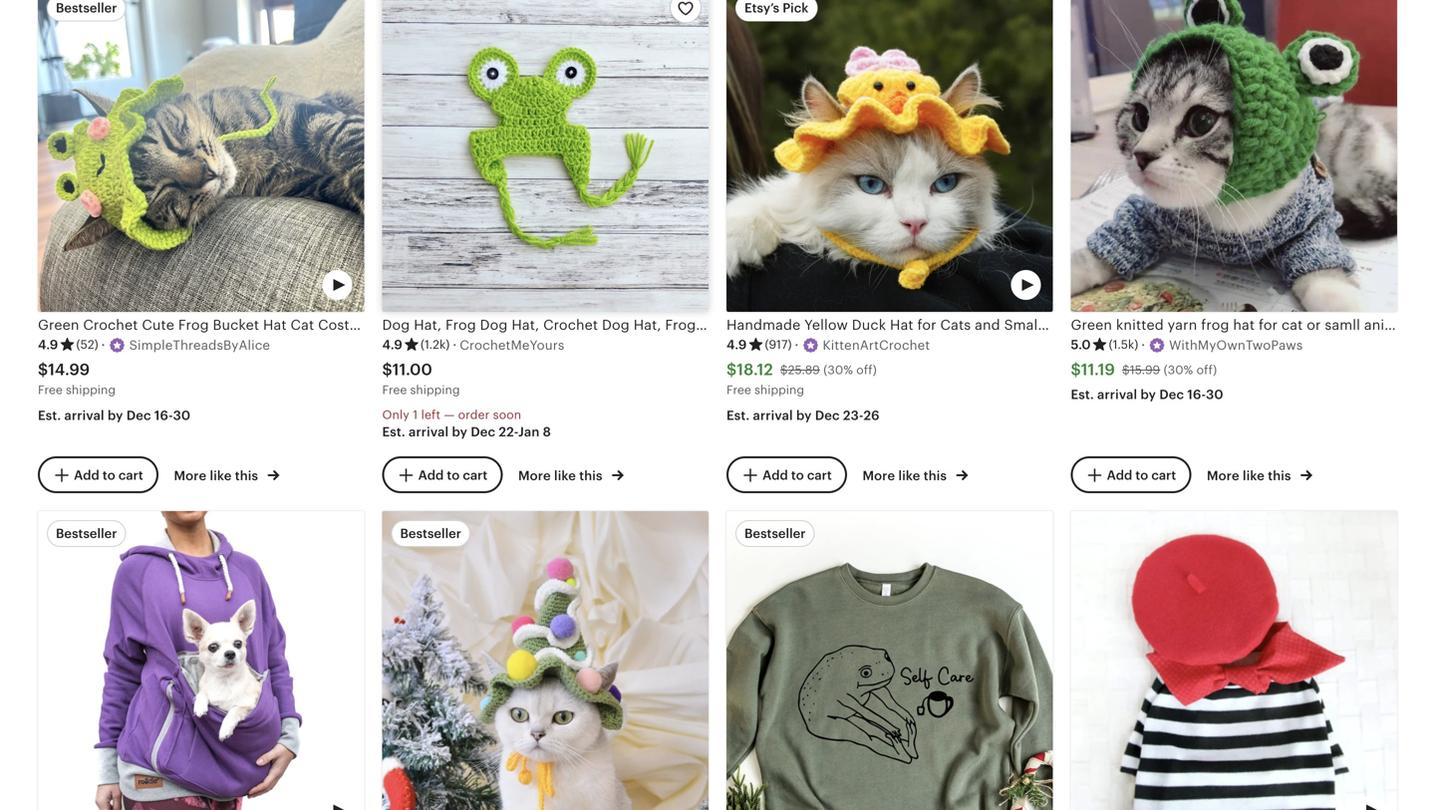 Task type: vqa. For each thing, say whether or not it's contained in the screenshot.
the 3 inside "Floral Wrapping Paper - Dark - Floral Gift Wrap - 3 Sheets PaperRavenCo $ 15.00"
no



Task type: locate. For each thing, give the bounding box(es) containing it.
est. down 18.12
[[727, 408, 750, 423]]

1 horizontal spatial free
[[382, 383, 407, 397]]

(30% inside $ 18.12 $ 25.89 (30% off) free shipping
[[824, 364, 854, 377]]

arrival inside only 1 left — order soon est. arrival by dec 22-jan 8
[[409, 425, 449, 440]]

2 to from the left
[[447, 468, 460, 483]]

arrival down "$ 14.99 free shipping"
[[64, 408, 104, 423]]

0 horizontal spatial est. arrival by dec 16-30
[[38, 408, 191, 423]]

1 horizontal spatial 16-
[[1188, 387, 1207, 402]]

to for (52)
[[103, 468, 115, 483]]

more like this link for (52)
[[174, 465, 280, 485]]

2 (30% from the left
[[1164, 364, 1194, 377]]

arrival down left
[[409, 425, 449, 440]]

cart for (917)
[[808, 468, 832, 483]]

$ inside $ 11.00 free shipping
[[382, 361, 393, 379]]

est. down 11.19
[[1071, 387, 1095, 402]]

free down 14.99
[[38, 383, 63, 397]]

this
[[235, 469, 258, 484], [580, 469, 603, 484], [924, 469, 947, 484], [1269, 469, 1292, 484]]

off) right 15.99
[[1197, 364, 1218, 377]]

only 1 left — order soon est. arrival by dec 22-jan 8
[[382, 408, 551, 440]]

1 more like this link from the left
[[174, 465, 280, 485]]

1 (30% from the left
[[824, 364, 854, 377]]

0 vertical spatial 16-
[[1188, 387, 1207, 402]]

1 more from the left
[[174, 469, 207, 484]]

1 horizontal spatial bestseller link
[[382, 512, 709, 811]]

2 off) from the left
[[1197, 364, 1218, 377]]

(30%
[[824, 364, 854, 377], [1164, 364, 1194, 377]]

2 add to cart button from the left
[[382, 457, 503, 494]]

3 to from the left
[[792, 468, 804, 483]]

free for 11.00
[[382, 383, 407, 397]]

4.9 for 11.00
[[382, 338, 403, 353]]

add to cart for (1.5k)
[[1108, 468, 1177, 483]]

off) up "26"
[[857, 364, 877, 377]]

3 add to cart button from the left
[[727, 457, 847, 494]]

shipping inside "$ 14.99 free shipping"
[[66, 383, 116, 397]]

1 shipping from the left
[[66, 383, 116, 397]]

3 more like this from the left
[[863, 469, 951, 484]]

more like this
[[174, 469, 262, 484], [519, 469, 606, 484], [863, 469, 951, 484], [1208, 469, 1295, 484]]

off) inside $ 11.19 $ 15.99 (30% off)
[[1197, 364, 1218, 377]]

by
[[1141, 387, 1157, 402], [108, 408, 123, 423], [797, 408, 812, 423], [452, 425, 468, 440]]

est. arrival by dec 23-26
[[727, 408, 880, 423]]

1 horizontal spatial shipping
[[410, 383, 460, 397]]

order
[[458, 408, 490, 422]]

0 horizontal spatial 16-
[[154, 408, 173, 423]]

2 more like this link from the left
[[519, 465, 624, 485]]

festive spinning christmas tree pet hat - magical holiday wear for pets! image
[[382, 512, 709, 811]]

$
[[38, 361, 48, 379], [382, 361, 393, 379], [727, 361, 737, 379], [1071, 361, 1082, 379], [781, 364, 788, 377], [1123, 364, 1131, 377]]

free up only
[[382, 383, 407, 397]]

by down —
[[452, 425, 468, 440]]

like
[[210, 469, 232, 484], [554, 469, 576, 484], [899, 469, 921, 484], [1243, 469, 1265, 484]]

5.0
[[1071, 338, 1092, 353]]

1 horizontal spatial est. arrival by dec 16-30
[[1071, 387, 1224, 402]]

shipping up left
[[410, 383, 460, 397]]

1 horizontal spatial off)
[[1197, 364, 1218, 377]]

3 more from the left
[[863, 469, 896, 484]]

roodie pet pouch hoodie - cat / dog / small pet holder cuddle sweatshirt - large kangaroo carrier pocket - womens fit image
[[38, 512, 364, 811]]

(30% for 18.12
[[824, 364, 854, 377]]

3 cart from the left
[[808, 468, 832, 483]]

0 horizontal spatial 4.9
[[38, 338, 58, 353]]

2 more from the left
[[519, 469, 551, 484]]

cart for (52)
[[119, 468, 143, 483]]

· right (917) at the right top of the page
[[795, 338, 799, 353]]

$ inside "$ 14.99 free shipping"
[[38, 361, 48, 379]]

0 vertical spatial est. arrival by dec 16-30
[[1071, 387, 1224, 402]]

shipping down 14.99
[[66, 383, 116, 397]]

4 more like this link from the left
[[1208, 465, 1313, 485]]

more like this for (1.2k)
[[519, 469, 606, 484]]

arrival down $ 18.12 $ 25.89 (30% off) free shipping
[[753, 408, 793, 423]]

shipping down 25.89
[[755, 383, 805, 397]]

by inside only 1 left — order soon est. arrival by dec 22-jan 8
[[452, 425, 468, 440]]

30
[[1207, 387, 1224, 402], [173, 408, 191, 423]]

2 this from the left
[[580, 469, 603, 484]]

(917)
[[765, 338, 792, 352]]

1 horizontal spatial 4.9
[[382, 338, 403, 353]]

4.9 for 14.99
[[38, 338, 58, 353]]

add
[[74, 468, 99, 483], [418, 468, 444, 483], [763, 468, 789, 483], [1108, 468, 1133, 483]]

pick
[[783, 0, 809, 15]]

free inside $ 11.00 free shipping
[[382, 383, 407, 397]]

add for (52)
[[74, 468, 99, 483]]

1 free from the left
[[38, 383, 63, 397]]

1 horizontal spatial 30
[[1207, 387, 1224, 402]]

more for (1.5k)
[[1208, 469, 1240, 484]]

3 add to cart from the left
[[763, 468, 832, 483]]

add to cart button for (1.2k)
[[382, 457, 503, 494]]

· for (917)
[[795, 338, 799, 353]]

3 bestseller link from the left
[[727, 512, 1054, 811]]

french look outfit set - pet beret hat, red scarf, black white striped t-shirt, cat beret hat set, dog beret hat set, birthday photo gift image
[[1071, 512, 1398, 811]]

product video element for the green crochet cute frog bucket hat cat costume kitten knitted accessories funny pet halloween outfit kawaii lovely cat clothes gift for pets image
[[38, 0, 364, 312]]

—
[[444, 408, 455, 422]]

2 · from the left
[[453, 338, 457, 353]]

$ for 14.99
[[38, 361, 48, 379]]

2 add from the left
[[418, 468, 444, 483]]

more like this for (917)
[[863, 469, 951, 484]]

shipping
[[66, 383, 116, 397], [410, 383, 460, 397], [755, 383, 805, 397]]

(52)
[[76, 338, 98, 352]]

16-
[[1188, 387, 1207, 402], [154, 408, 173, 423]]

4 to from the left
[[1136, 468, 1149, 483]]

add to cart for (52)
[[74, 468, 143, 483]]

2 horizontal spatial 4.9
[[727, 338, 747, 353]]

1 horizontal spatial (30%
[[1164, 364, 1194, 377]]

est. arrival by dec 16-30 down "$ 14.99 free shipping"
[[38, 408, 191, 423]]

2 free from the left
[[382, 383, 407, 397]]

(1.2k)
[[421, 338, 450, 352]]

3 like from the left
[[899, 469, 921, 484]]

dec
[[1160, 387, 1185, 402], [126, 408, 151, 423], [816, 408, 840, 423], [471, 425, 496, 440]]

cart for (1.5k)
[[1152, 468, 1177, 483]]

2 4.9 from the left
[[382, 338, 403, 353]]

3 more like this link from the left
[[863, 465, 969, 485]]

off) for 11.19
[[1197, 364, 1218, 377]]

by down 15.99
[[1141, 387, 1157, 402]]

free inside "$ 14.99 free shipping"
[[38, 383, 63, 397]]

1 this from the left
[[235, 469, 258, 484]]

off) inside $ 18.12 $ 25.89 (30% off) free shipping
[[857, 364, 877, 377]]

(30% inside $ 11.19 $ 15.99 (30% off)
[[1164, 364, 1194, 377]]

15.99
[[1131, 364, 1161, 377]]

4 add to cart button from the left
[[1071, 457, 1192, 494]]

(30% right 15.99
[[1164, 364, 1194, 377]]

shipping for 11.00
[[410, 383, 460, 397]]

4.9 up 14.99
[[38, 338, 58, 353]]

1 add to cart button from the left
[[38, 457, 158, 494]]

2 bestseller link from the left
[[382, 512, 709, 811]]

est. down only
[[382, 425, 406, 440]]

off)
[[857, 364, 877, 377], [1197, 364, 1218, 377]]

·
[[101, 338, 105, 353], [453, 338, 457, 353], [795, 338, 799, 353], [1142, 338, 1146, 353]]

4 more like this from the left
[[1208, 469, 1295, 484]]

2 more like this from the left
[[519, 469, 606, 484]]

3 free from the left
[[727, 383, 752, 397]]

0 horizontal spatial off)
[[857, 364, 877, 377]]

free inside $ 18.12 $ 25.89 (30% off) free shipping
[[727, 383, 752, 397]]

1 more like this from the left
[[174, 469, 262, 484]]

arrival
[[1098, 387, 1138, 402], [64, 408, 104, 423], [753, 408, 793, 423], [409, 425, 449, 440]]

est. inside only 1 left — order soon est. arrival by dec 22-jan 8
[[382, 425, 406, 440]]

to
[[103, 468, 115, 483], [447, 468, 460, 483], [792, 468, 804, 483], [1136, 468, 1149, 483]]

est.
[[1071, 387, 1095, 402], [38, 408, 61, 423], [727, 408, 750, 423], [382, 425, 406, 440]]

1 off) from the left
[[857, 364, 877, 377]]

11.00
[[393, 361, 433, 379]]

0 vertical spatial 30
[[1207, 387, 1224, 402]]

left
[[421, 408, 441, 422]]

1 to from the left
[[103, 468, 115, 483]]

1 vertical spatial 16-
[[154, 408, 173, 423]]

add to cart button for (917)
[[727, 457, 847, 494]]

add to cart for (1.2k)
[[418, 468, 488, 483]]

0 horizontal spatial 30
[[173, 408, 191, 423]]

· right the (1.2k)
[[453, 338, 457, 353]]

add to cart button
[[38, 457, 158, 494], [382, 457, 503, 494], [727, 457, 847, 494], [1071, 457, 1192, 494]]

to for (1.2k)
[[447, 468, 460, 483]]

4 cart from the left
[[1152, 468, 1177, 483]]

soon
[[493, 408, 522, 422]]

0 horizontal spatial shipping
[[66, 383, 116, 397]]

1 like from the left
[[210, 469, 232, 484]]

product video element
[[38, 0, 364, 312], [727, 0, 1054, 312], [38, 512, 364, 811], [1071, 512, 1398, 811]]

like for (52)
[[210, 469, 232, 484]]

3 add from the left
[[763, 468, 789, 483]]

shipping inside $ 11.00 free shipping
[[410, 383, 460, 397]]

1 · from the left
[[101, 338, 105, 353]]

1 add to cart from the left
[[74, 468, 143, 483]]

bestseller link
[[38, 512, 364, 811], [382, 512, 709, 811], [727, 512, 1054, 811]]

add for (1.2k)
[[418, 468, 444, 483]]

4.9
[[38, 338, 58, 353], [382, 338, 403, 353], [727, 338, 747, 353]]

more for (1.2k)
[[519, 469, 551, 484]]

3 shipping from the left
[[755, 383, 805, 397]]

· for (1.5k)
[[1142, 338, 1146, 353]]

bestseller
[[56, 0, 117, 15], [56, 527, 117, 542], [400, 527, 462, 542], [745, 527, 806, 542]]

· right the (1.5k)
[[1142, 338, 1146, 353]]

1 add from the left
[[74, 468, 99, 483]]

cart
[[119, 468, 143, 483], [463, 468, 488, 483], [808, 468, 832, 483], [1152, 468, 1177, 483]]

22-
[[499, 425, 519, 440]]

3 4.9 from the left
[[727, 338, 747, 353]]

4.9 up 11.00 on the top left of the page
[[382, 338, 403, 353]]

funny frog self care shirt, funny frog self care retro sweatshirt, funny shirt, birthday gift for her, cottagecore frog shirt, positive vibe image
[[727, 512, 1054, 811]]

green crochet cute frog bucket hat cat costume kitten knitted accessories funny pet halloween outfit kawaii lovely cat clothes gift for pets image
[[38, 0, 364, 312]]

2 horizontal spatial bestseller link
[[727, 512, 1054, 811]]

0 horizontal spatial free
[[38, 383, 63, 397]]

4 this from the left
[[1269, 469, 1292, 484]]

add to cart
[[74, 468, 143, 483], [418, 468, 488, 483], [763, 468, 832, 483], [1108, 468, 1177, 483]]

product video element for french look outfit set - pet beret hat, red scarf, black white striped t-shirt, cat beret hat set, dog beret hat set, birthday photo gift
[[1071, 512, 1398, 811]]

1
[[413, 408, 418, 422]]

4.9 up 18.12
[[727, 338, 747, 353]]

4 add from the left
[[1108, 468, 1133, 483]]

(30% right 25.89
[[824, 364, 854, 377]]

2 like from the left
[[554, 469, 576, 484]]

1 vertical spatial est. arrival by dec 16-30
[[38, 408, 191, 423]]

off) for 18.12
[[857, 364, 877, 377]]

shipping inside $ 18.12 $ 25.89 (30% off) free shipping
[[755, 383, 805, 397]]

4 · from the left
[[1142, 338, 1146, 353]]

2 cart from the left
[[463, 468, 488, 483]]

green knitted yarn frog hat for cat or samll animal small and medium (cat accessories, small animal accessories, cat gifts yarn, cat hat) image
[[1071, 0, 1398, 312]]

est. arrival by dec 16-30 down 15.99
[[1071, 387, 1224, 402]]

· right the (52)
[[101, 338, 105, 353]]

(30% for 11.19
[[1164, 364, 1194, 377]]

4 like from the left
[[1243, 469, 1265, 484]]

only
[[382, 408, 410, 422]]

4 add to cart from the left
[[1108, 468, 1177, 483]]

0 horizontal spatial bestseller link
[[38, 512, 364, 811]]

1 cart from the left
[[119, 468, 143, 483]]

1 4.9 from the left
[[38, 338, 58, 353]]

2 add to cart from the left
[[418, 468, 488, 483]]

2 shipping from the left
[[410, 383, 460, 397]]

3 · from the left
[[795, 338, 799, 353]]

more like this link
[[174, 465, 280, 485], [519, 465, 624, 485], [863, 465, 969, 485], [1208, 465, 1313, 485]]

0 horizontal spatial (30%
[[824, 364, 854, 377]]

free down 18.12
[[727, 383, 752, 397]]

dog hat, frog dog hat, crochet dog hat, frog costume, frog hat, crochet frog hat, dog costume, dog accessories image
[[382, 0, 709, 312]]

2 horizontal spatial shipping
[[755, 383, 805, 397]]

26
[[864, 408, 880, 423]]

3 this from the left
[[924, 469, 947, 484]]

2 horizontal spatial free
[[727, 383, 752, 397]]

est. arrival by dec 16-30
[[1071, 387, 1224, 402], [38, 408, 191, 423]]

free
[[38, 383, 63, 397], [382, 383, 407, 397], [727, 383, 752, 397]]

4 more from the left
[[1208, 469, 1240, 484]]

more
[[174, 469, 207, 484], [519, 469, 551, 484], [863, 469, 896, 484], [1208, 469, 1240, 484]]



Task type: describe. For each thing, give the bounding box(es) containing it.
8
[[543, 425, 551, 440]]

14.99
[[48, 361, 90, 379]]

(1.5k)
[[1110, 338, 1139, 352]]

more like this link for (1.2k)
[[519, 465, 624, 485]]

by down "$ 14.99 free shipping"
[[108, 408, 123, 423]]

23-
[[844, 408, 864, 423]]

this for (52)
[[235, 469, 258, 484]]

like for (1.2k)
[[554, 469, 576, 484]]

product video element for handmade yellow duck hat for cats and small dogs - adorable crochet pet accessories, perfect gifts for pet-loving friends & pet birthdays image
[[727, 0, 1054, 312]]

add for (917)
[[763, 468, 789, 483]]

like for (1.5k)
[[1243, 469, 1265, 484]]

like for (917)
[[899, 469, 921, 484]]

add to cart button for (1.5k)
[[1071, 457, 1192, 494]]

$ for 11.00
[[382, 361, 393, 379]]

· for (52)
[[101, 338, 105, 353]]

$ 14.99 free shipping
[[38, 361, 116, 397]]

$ 11.00 free shipping
[[382, 361, 460, 397]]

add to cart button for (52)
[[38, 457, 158, 494]]

to for (917)
[[792, 468, 804, 483]]

more for (917)
[[863, 469, 896, 484]]

$ inside $ 11.19 $ 15.99 (30% off)
[[1123, 364, 1131, 377]]

this for (1.2k)
[[580, 469, 603, 484]]

$ for 18.12
[[727, 361, 737, 379]]

etsy's
[[745, 0, 780, 15]]

to for (1.5k)
[[1136, 468, 1149, 483]]

est. down "$ 14.99 free shipping"
[[38, 408, 61, 423]]

jan
[[519, 425, 540, 440]]

this for (1.5k)
[[1269, 469, 1292, 484]]

$ 18.12 $ 25.89 (30% off) free shipping
[[727, 361, 877, 397]]

cart for (1.2k)
[[463, 468, 488, 483]]

more like this for (52)
[[174, 469, 262, 484]]

$ for 11.19
[[1071, 361, 1082, 379]]

11.19
[[1082, 361, 1116, 379]]

shipping for 14.99
[[66, 383, 116, 397]]

this for (917)
[[924, 469, 947, 484]]

add for (1.5k)
[[1108, 468, 1133, 483]]

18.12
[[737, 361, 774, 379]]

product video element for roodie pet pouch hoodie - cat / dog / small pet holder cuddle sweatshirt - large kangaroo carrier pocket - womens fit image
[[38, 512, 364, 811]]

by down $ 18.12 $ 25.89 (30% off) free shipping
[[797, 408, 812, 423]]

etsy's pick
[[745, 0, 809, 15]]

1 vertical spatial 30
[[173, 408, 191, 423]]

handmade yellow duck hat for cats and small dogs - adorable crochet pet accessories, perfect gifts for pet-loving friends & pet birthdays image
[[727, 0, 1054, 312]]

add to cart for (917)
[[763, 468, 832, 483]]

25.89
[[788, 364, 821, 377]]

1 bestseller link from the left
[[38, 512, 364, 811]]

more for (52)
[[174, 469, 207, 484]]

more like this for (1.5k)
[[1208, 469, 1295, 484]]

more like this link for (1.5k)
[[1208, 465, 1313, 485]]

$ 11.19 $ 15.99 (30% off)
[[1071, 361, 1218, 379]]

more like this link for (917)
[[863, 465, 969, 485]]

free for 14.99
[[38, 383, 63, 397]]

· for (1.2k)
[[453, 338, 457, 353]]

arrival down 11.19
[[1098, 387, 1138, 402]]

dec inside only 1 left — order soon est. arrival by dec 22-jan 8
[[471, 425, 496, 440]]



